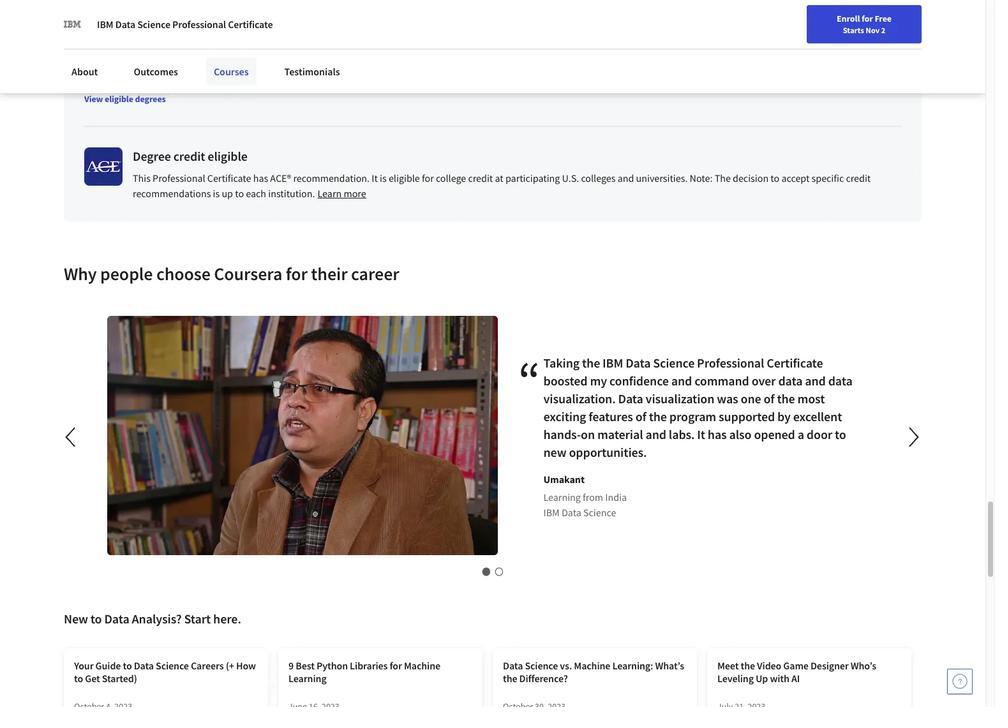 Task type: vqa. For each thing, say whether or not it's contained in the screenshot.
of
yes



Task type: locate. For each thing, give the bounding box(es) containing it.
0 vertical spatial learning
[[544, 492, 582, 504]]

9 best python libraries for machine learning link
[[279, 649, 483, 708]]

0 horizontal spatial data
[[779, 373, 804, 389]]

and left labs. at bottom right
[[646, 427, 667, 443]]

data inside the data science vs. machine learning: what's the difference?
[[503, 660, 523, 673]]

menu item
[[718, 13, 800, 54]]

1 data from the left
[[779, 373, 804, 389]]

ibm image
[[64, 15, 82, 33]]

science inside the umakant learning from india ibm data science
[[584, 507, 617, 520]]

about
[[72, 65, 98, 78]]

free
[[875, 13, 892, 24]]

this professional certificate has ace® recommendation. it is eligible for college credit at participating u.s. colleges and universities. note: the decision to accept specific credit recommendations is up to each institution.
[[133, 172, 872, 200]]

u.s.
[[563, 172, 580, 185]]

1 vertical spatial certificate
[[207, 172, 251, 185]]

2 vertical spatial ibm
[[544, 507, 560, 520]]

more
[[344, 187, 366, 200]]

data left vs.
[[503, 660, 523, 673]]

this
[[133, 172, 151, 185]]

1 horizontal spatial one
[[742, 391, 762, 407]]

1 vertical spatial a
[[799, 427, 805, 443]]

by
[[778, 409, 792, 425]]

science left vs.
[[525, 660, 558, 673]]

degree up testimonials
[[269, 36, 321, 59]]

on up "courses"
[[207, 36, 227, 59]]

guide
[[96, 660, 121, 673]]

up
[[756, 673, 769, 685]]

specific
[[812, 172, 845, 185]]

1 machine from the left
[[404, 660, 441, 673]]

careers
[[191, 660, 224, 673]]

2 horizontal spatial of
[[765, 391, 776, 407]]

None search field
[[182, 8, 463, 34]]

professional up get a head start on your degree
[[173, 18, 226, 31]]

degree
[[269, 36, 321, 59], [661, 71, 690, 84]]

science up visualization
[[654, 355, 695, 371]]

up
[[222, 187, 233, 200]]

in
[[535, 71, 543, 84]]

get up the about
[[84, 36, 111, 59]]

ibm down umakant at the bottom right
[[544, 507, 560, 520]]

1 horizontal spatial eligible
[[208, 148, 248, 164]]

certificate up over
[[768, 355, 824, 371]]

0 vertical spatial on
[[207, 36, 227, 59]]

you left can
[[292, 71, 308, 84]]

of
[[563, 71, 572, 84], [765, 391, 776, 407], [636, 409, 647, 425]]

2
[[882, 25, 886, 35]]

0 vertical spatial has
[[253, 172, 268, 185]]

science down from
[[584, 507, 617, 520]]

has
[[253, 172, 268, 185], [709, 427, 728, 443]]

data
[[115, 18, 135, 31], [626, 355, 652, 371], [619, 391, 644, 407], [562, 507, 582, 520], [104, 611, 129, 627], [134, 660, 154, 673], [503, 660, 523, 673]]

ibm
[[97, 18, 114, 31], [603, 355, 624, 371], [544, 507, 560, 520]]

one up "supported"
[[742, 391, 762, 407]]

1 vertical spatial it
[[698, 427, 706, 443]]

1 horizontal spatial ibm
[[544, 507, 560, 520]]

college right earn
[[348, 71, 378, 84]]

start
[[168, 36, 204, 59]]

1 horizontal spatial college
[[436, 172, 466, 185]]

a left head
[[114, 36, 123, 59]]

python
[[317, 660, 348, 673]]

2 vertical spatial of
[[636, 409, 647, 425]]

certificate up your
[[228, 18, 273, 31]]

about link
[[64, 57, 106, 86]]

here.
[[213, 611, 241, 627]]

accept
[[782, 172, 810, 185]]

go to previous testimonial image
[[57, 423, 86, 453], [65, 428, 75, 448]]

professional up command
[[698, 355, 765, 371]]

career
[[351, 263, 400, 286]]

certificate up up
[[207, 172, 251, 185]]

1 horizontal spatial you
[[292, 71, 308, 84]]

1 horizontal spatial degree
[[661, 71, 690, 84]]

0 horizontal spatial learning
[[289, 673, 327, 685]]

0 vertical spatial is
[[380, 172, 387, 185]]

to left guide
[[74, 673, 83, 685]]

are
[[433, 71, 446, 84]]

you right if
[[415, 71, 431, 84]]

testimonials
[[285, 65, 340, 78]]

machine inside the 9 best python libraries for machine learning
[[404, 660, 441, 673]]

1 vertical spatial one
[[742, 391, 762, 407]]

1 you from the left
[[111, 71, 126, 84]]

machine right vs.
[[574, 660, 611, 673]]

is left up
[[213, 187, 220, 200]]

0 horizontal spatial a
[[114, 36, 123, 59]]

1 vertical spatial ibm
[[603, 355, 624, 371]]

opened
[[755, 427, 796, 443]]

a inside the " taking the ibm data science professional certificate boosted my confidence and command over data and data visualization. data visualization was one of the most exciting features of the program supported by excellent hands-on material and labs. it has also opened a door to new opportunities.
[[799, 427, 805, 443]]

2 data from the left
[[829, 373, 854, 389]]

science inside the " taking the ibm data science professional certificate boosted my confidence and command over data and data visualization. data visualization was one of the most exciting features of the program supported by excellent hands-on material and labs. it has also opened a door to new opportunities.
[[654, 355, 695, 371]]

credit right specific at the top of page
[[847, 172, 872, 185]]

0 vertical spatial one
[[545, 71, 561, 84]]

science left careers
[[156, 660, 189, 673]]

umakant learning from india ibm data science
[[544, 474, 628, 520]]

learn more
[[318, 187, 366, 200]]

this
[[171, 71, 186, 84]]

get inside your guide to data science careers (+ how to get started)
[[85, 673, 100, 685]]

to right guide
[[123, 660, 132, 673]]

it inside this professional certificate has ace® recommendation. it is eligible for college credit at participating u.s. colleges and universities. note: the decision to accept specific credit recommendations is up to each institution.
[[372, 172, 378, 185]]

enroll
[[508, 71, 533, 84]]

1 horizontal spatial learning
[[544, 492, 582, 504]]

0 horizontal spatial machine
[[404, 660, 441, 673]]

also
[[730, 427, 753, 443]]

data down umakant at the bottom right
[[562, 507, 582, 520]]

of right in
[[563, 71, 572, 84]]

learning left libraries
[[289, 673, 327, 685]]

1 vertical spatial has
[[709, 427, 728, 443]]

what's
[[656, 660, 685, 673]]

if
[[407, 71, 413, 84]]

learn more link
[[318, 187, 366, 200]]

get left started)
[[85, 673, 100, 685]]

2 horizontal spatial eligible
[[389, 172, 420, 185]]

0 vertical spatial eligible
[[105, 93, 133, 105]]

ibm right ibm image
[[97, 18, 114, 31]]

slides element
[[87, 566, 899, 579]]

you right 'when'
[[111, 71, 126, 84]]

1 vertical spatial of
[[765, 391, 776, 407]]

2 horizontal spatial ibm
[[603, 355, 624, 371]]

2 horizontal spatial you
[[415, 71, 431, 84]]

1 vertical spatial get
[[85, 673, 100, 685]]

to right door
[[836, 427, 847, 443]]

it
[[372, 172, 378, 185], [698, 427, 706, 443]]

data right guide
[[134, 660, 154, 673]]

1 vertical spatial on
[[582, 427, 596, 443]]

hands-
[[544, 427, 582, 443]]

vs.
[[560, 660, 573, 673]]

learning down umakant at the bottom right
[[544, 492, 582, 504]]

opportunities.
[[570, 445, 648, 461]]

on
[[207, 36, 227, 59], [582, 427, 596, 443]]

0 vertical spatial degree
[[269, 36, 321, 59]]

and
[[490, 71, 506, 84], [618, 172, 635, 185], [672, 373, 693, 389], [806, 373, 827, 389], [646, 427, 667, 443]]

note:
[[690, 172, 713, 185]]

professional
[[173, 18, 226, 31], [188, 71, 241, 84], [153, 172, 205, 185], [698, 355, 765, 371]]

college
[[348, 71, 378, 84], [436, 172, 466, 185]]

ibm up my
[[603, 355, 624, 371]]

who's
[[851, 660, 877, 673]]

1 vertical spatial eligible
[[208, 148, 248, 164]]

for inside "enroll for free starts nov 2"
[[862, 13, 874, 24]]

one
[[545, 71, 561, 84], [742, 391, 762, 407]]

1 horizontal spatial it
[[698, 427, 706, 443]]

choose
[[156, 263, 211, 286]]

each
[[246, 187, 266, 200]]

0 horizontal spatial has
[[253, 172, 268, 185]]

meet the video game designer who's leveling up with ai link
[[708, 649, 912, 708]]

0 horizontal spatial college
[[348, 71, 378, 84]]

professional up recommendations
[[153, 172, 205, 185]]

has up each
[[253, 172, 268, 185]]

machine right libraries
[[404, 660, 441, 673]]

recommendation.
[[293, 172, 370, 185]]

one right in
[[545, 71, 561, 84]]

science inside the data science vs. machine learning: what's the difference?
[[525, 660, 558, 673]]

1 horizontal spatial is
[[380, 172, 387, 185]]

of up material
[[636, 409, 647, 425]]

and inside this professional certificate has ace® recommendation. it is eligible for college credit at participating u.s. colleges and universities. note: the decision to accept specific credit recommendations is up to each institution.
[[618, 172, 635, 185]]

why people choose coursera for their career
[[64, 263, 400, 286]]

visualization
[[647, 391, 715, 407]]

0 horizontal spatial is
[[213, 187, 220, 200]]

the left up
[[741, 660, 756, 673]]

1 horizontal spatial a
[[799, 427, 805, 443]]

0 vertical spatial ibm
[[97, 18, 114, 31]]

learn
[[318, 187, 342, 200]]

is
[[380, 172, 387, 185], [213, 187, 220, 200]]

credit
[[380, 71, 405, 84], [174, 148, 205, 164], [469, 172, 493, 185], [847, 172, 872, 185]]

show notifications image
[[814, 16, 829, 31]]

0 vertical spatial certificate
[[228, 18, 273, 31]]

1 horizontal spatial data
[[829, 373, 854, 389]]

outcomes link
[[126, 57, 186, 86]]

1 horizontal spatial on
[[582, 427, 596, 443]]

eligible
[[105, 93, 133, 105], [208, 148, 248, 164], [389, 172, 420, 185]]

can
[[310, 71, 325, 84]]

1 vertical spatial degree
[[661, 71, 690, 84]]

coursera
[[214, 263, 283, 286]]

and up visualization
[[672, 373, 693, 389]]

college left at
[[436, 172, 466, 185]]

2 vertical spatial certificate
[[768, 355, 824, 371]]

to left accept
[[771, 172, 780, 185]]

1 horizontal spatial has
[[709, 427, 728, 443]]

data up excellent in the bottom right of the page
[[829, 373, 854, 389]]

for
[[862, 13, 874, 24], [422, 172, 434, 185], [286, 263, 308, 286], [390, 660, 402, 673]]

0 vertical spatial a
[[114, 36, 123, 59]]

0 horizontal spatial you
[[111, 71, 126, 84]]

certificate inside the " taking the ibm data science professional certificate boosted my confidence and command over data and data visualization. data visualization was one of the most exciting features of the program supported by excellent hands-on material and labs. it has also opened a door to new opportunities.
[[768, 355, 824, 371]]

degree right the 'online'
[[661, 71, 690, 84]]

for inside the 9 best python libraries for machine learning
[[390, 660, 402, 673]]

the inside the meet the video game designer who's leveling up with ai
[[741, 660, 756, 673]]

institution.
[[268, 187, 315, 200]]

visualization.
[[544, 391, 617, 407]]

has left also at the right bottom
[[709, 427, 728, 443]]

the left difference?
[[503, 673, 518, 685]]

0 horizontal spatial degree
[[269, 36, 321, 59]]

of down over
[[765, 391, 776, 407]]

a left door
[[799, 427, 805, 443]]

0 horizontal spatial eligible
[[105, 93, 133, 105]]

it right labs. at bottom right
[[698, 427, 706, 443]]

1 horizontal spatial machine
[[574, 660, 611, 673]]

has inside this professional certificate has ace® recommendation. it is eligible for college credit at participating u.s. colleges and universities. note: the decision to accept specific credit recommendations is up to each institution.
[[253, 172, 268, 185]]

admitted
[[448, 71, 488, 84]]

degrees
[[135, 93, 166, 105]]

was
[[718, 391, 739, 407]]

2 machine from the left
[[574, 660, 611, 673]]

data right over
[[779, 373, 804, 389]]

0 vertical spatial of
[[563, 71, 572, 84]]

the
[[574, 71, 588, 84], [583, 355, 601, 371], [778, 391, 796, 407], [650, 409, 668, 425], [741, 660, 756, 673], [503, 673, 518, 685]]

0 vertical spatial it
[[372, 172, 378, 185]]

0 horizontal spatial it
[[372, 172, 378, 185]]

1 vertical spatial college
[[436, 172, 466, 185]]

degree
[[133, 148, 171, 164]]

it right recommendation.
[[372, 172, 378, 185]]

data up head
[[115, 18, 135, 31]]

2 vertical spatial eligible
[[389, 172, 420, 185]]

learning
[[544, 492, 582, 504], [289, 673, 327, 685]]

on up the opportunities.
[[582, 427, 596, 443]]

has inside the " taking the ibm data science professional certificate boosted my confidence and command over data and data visualization. data visualization was one of the most exciting features of the program supported by excellent hands-on material and labs. it has also opened a door to new opportunities.
[[709, 427, 728, 443]]

one inside the " taking the ibm data science professional certificate boosted my confidence and command over data and data visualization. data visualization was one of the most exciting features of the program supported by excellent hands-on material and labs. it has also opened a door to new opportunities.
[[742, 391, 762, 407]]

and right 'colleges'
[[618, 172, 635, 185]]

starts
[[844, 25, 865, 35]]

leveling
[[718, 673, 754, 685]]

is right recommendation.
[[380, 172, 387, 185]]

1 vertical spatial learning
[[289, 673, 327, 685]]

ace logo image
[[84, 148, 123, 186]]



Task type: describe. For each thing, give the bounding box(es) containing it.
0 vertical spatial college
[[348, 71, 378, 84]]

from
[[584, 492, 604, 504]]

9
[[289, 660, 294, 673]]

data inside the umakant learning from india ibm data science
[[562, 507, 582, 520]]

0 horizontal spatial on
[[207, 36, 227, 59]]

with
[[771, 673, 790, 685]]

help center image
[[953, 675, 968, 690]]

confidence
[[610, 373, 670, 389]]

eligible inside this professional certificate has ace® recommendation. it is eligible for college credit at participating u.s. colleges and universities. note: the decision to accept specific credit recommendations is up to each institution.
[[389, 172, 420, 185]]

1 horizontal spatial of
[[636, 409, 647, 425]]

coursera image
[[15, 10, 96, 31]]

head
[[127, 36, 165, 59]]

india
[[606, 492, 628, 504]]

best
[[296, 660, 315, 673]]

the up by
[[778, 391, 796, 407]]

3 you from the left
[[415, 71, 431, 84]]

learning inside the umakant learning from india ibm data science
[[544, 492, 582, 504]]

to right up
[[235, 187, 244, 200]]

(+
[[226, 660, 234, 673]]

colleges
[[582, 172, 616, 185]]

2 you from the left
[[292, 71, 308, 84]]

material
[[598, 427, 644, 443]]

the up my
[[583, 355, 601, 371]]

at
[[495, 172, 504, 185]]

earn
[[327, 71, 346, 84]]

umakant
[[544, 474, 585, 486]]

professional inside the " taking the ibm data science professional certificate boosted my confidence and command over data and data visualization. data visualization was one of the most exciting features of the program supported by excellent hands-on material and labs. it has also opened a door to new opportunities.
[[698, 355, 765, 371]]

supported
[[720, 409, 776, 425]]

ibm inside the " taking the ibm data science professional certificate boosted my confidence and command over data and data visualization. data visualization was one of the most exciting features of the program supported by excellent hands-on material and labs. it has also opened a door to new opportunities.
[[603, 355, 624, 371]]

learning:
[[613, 660, 654, 673]]

my
[[591, 373, 608, 389]]

for inside this professional certificate has ace® recommendation. it is eligible for college credit at participating u.s. colleges and universities. note: the decision to accept specific credit recommendations is up to each institution.
[[422, 172, 434, 185]]

designer
[[811, 660, 849, 673]]

online
[[632, 71, 659, 84]]

command
[[695, 373, 750, 389]]

to inside the " taking the ibm data science professional certificate boosted my confidence and command over data and data visualization. data visualization was one of the most exciting features of the program supported by excellent hands-on material and labs. it has also opened a door to new opportunities.
[[836, 427, 847, 443]]

data down confidence
[[619, 391, 644, 407]]

the inside the data science vs. machine learning: what's the difference?
[[503, 673, 518, 685]]

get a head start on your degree
[[84, 36, 321, 59]]

" taking the ibm data science professional certificate boosted my confidence and command over data and data visualization. data visualization was one of the most exciting features of the program supported by excellent hands-on material and labs. it has also opened a door to new opportunities.
[[519, 348, 854, 461]]

learning inside the 9 best python libraries for machine learning
[[289, 673, 327, 685]]

0 horizontal spatial one
[[545, 71, 561, 84]]

the left following
[[574, 71, 588, 84]]

professional inside this professional certificate has ace® recommendation. it is eligible for college credit at participating u.s. colleges and universities. note: the decision to accept specific credit recommendations is up to each institution.
[[153, 172, 205, 185]]

over
[[753, 373, 777, 389]]

data inside your guide to data science careers (+ how to get started)
[[134, 660, 154, 673]]

certificate inside this professional certificate has ace® recommendation. it is eligible for college credit at participating u.s. colleges and universities. note: the decision to accept specific credit recommendations is up to each institution.
[[207, 172, 251, 185]]

certificate,
[[243, 71, 290, 84]]

and left 'enroll'
[[490, 71, 506, 84]]

enroll
[[837, 13, 861, 24]]

your
[[74, 660, 94, 673]]

why
[[64, 263, 97, 286]]

go to next testimonial image
[[900, 423, 929, 453]]

courses
[[214, 65, 249, 78]]

to right new
[[91, 611, 102, 627]]

professional down get a head start on your degree
[[188, 71, 241, 84]]

science up head
[[137, 18, 171, 31]]

the down visualization
[[650, 409, 668, 425]]

following
[[590, 71, 630, 84]]

data left analysis?
[[104, 611, 129, 627]]

when
[[84, 71, 109, 84]]

your
[[231, 36, 265, 59]]

programs.¹
[[692, 71, 740, 84]]

science inside your guide to data science careers (+ how to get started)
[[156, 660, 189, 673]]

new to data analysis? start here.
[[64, 611, 241, 627]]

degree credit eligible
[[133, 148, 248, 164]]

machine inside the data science vs. machine learning: what's the difference?
[[574, 660, 611, 673]]

0 horizontal spatial ibm
[[97, 18, 114, 31]]

new
[[64, 611, 88, 627]]

video
[[758, 660, 782, 673]]

most
[[799, 391, 826, 407]]

difference?
[[520, 673, 568, 685]]

credit left at
[[469, 172, 493, 185]]

data science vs. machine learning: what's the difference? link
[[493, 649, 698, 708]]

and up most
[[806, 373, 827, 389]]

credit left if
[[380, 71, 405, 84]]

exciting
[[544, 409, 587, 425]]

0 vertical spatial get
[[84, 36, 111, 59]]

features
[[589, 409, 634, 425]]

meet
[[718, 660, 739, 673]]

your guide to data science careers (+ how to get started)
[[74, 660, 256, 685]]

9 best python libraries for machine learning
[[289, 660, 441, 685]]

recommendations
[[133, 187, 211, 200]]

libraries
[[350, 660, 388, 673]]

program
[[670, 409, 717, 425]]

participating
[[506, 172, 561, 185]]

started)
[[102, 673, 137, 685]]

1 vertical spatial is
[[213, 187, 220, 200]]

ibm inside the umakant learning from india ibm data science
[[544, 507, 560, 520]]

new
[[544, 445, 567, 461]]

college inside this professional certificate has ace® recommendation. it is eligible for college credit at participating u.s. colleges and universities. note: the decision to accept specific credit recommendations is up to each institution.
[[436, 172, 466, 185]]

view eligible degrees button
[[84, 93, 166, 105]]

boosted
[[544, 373, 588, 389]]

outcomes
[[134, 65, 178, 78]]

testimonials link
[[277, 57, 348, 86]]

it inside the " taking the ibm data science professional certificate boosted my confidence and command over data and data visualization. data visualization was one of the most exciting features of the program supported by excellent hands-on material and labs. it has also opened a door to new opportunities.
[[698, 427, 706, 443]]

on inside the " taking the ibm data science professional certificate boosted my confidence and command over data and data visualization. data visualization was one of the most exciting features of the program supported by excellent hands-on material and labs. it has also opened a door to new opportunities.
[[582, 427, 596, 443]]

enroll for free starts nov 2
[[837, 13, 892, 35]]

the
[[715, 172, 731, 185]]

taking
[[544, 355, 580, 371]]

ibm data science professional certificate
[[97, 18, 273, 31]]

universities.
[[637, 172, 688, 185]]

their
[[311, 263, 348, 286]]

ai
[[792, 673, 801, 685]]

people
[[100, 263, 153, 286]]

how
[[236, 660, 256, 673]]

0 horizontal spatial of
[[563, 71, 572, 84]]

data up confidence
[[626, 355, 652, 371]]

start
[[184, 611, 211, 627]]

credit right degree
[[174, 148, 205, 164]]

eligible inside 'button'
[[105, 93, 133, 105]]

door
[[808, 427, 833, 443]]

labs.
[[670, 427, 696, 443]]

game
[[784, 660, 809, 673]]

view
[[84, 93, 103, 105]]



